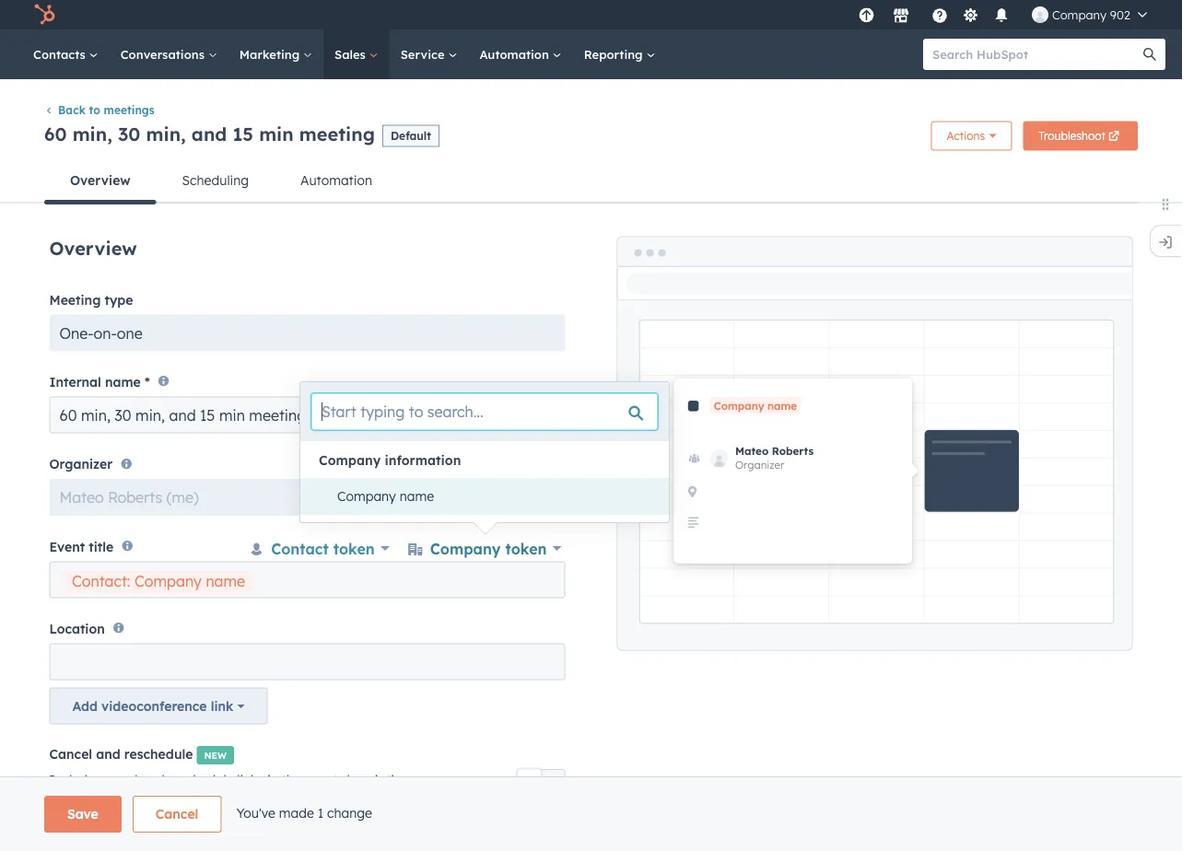 Task type: locate. For each thing, give the bounding box(es) containing it.
description
[[342, 772, 410, 788]]

scheduling
[[182, 172, 249, 188]]

company right contact:
[[135, 572, 202, 590]]

1 min, from the left
[[72, 123, 112, 146]]

0 vertical spatial and
[[192, 123, 227, 146]]

event title
[[49, 539, 113, 555]]

name for company name
[[400, 488, 434, 505]]

conversations link
[[109, 29, 228, 79]]

none field containing company information
[[300, 382, 669, 515]]

conversations
[[120, 47, 208, 62]]

cancel inside button
[[156, 806, 199, 823]]

1
[[318, 805, 324, 821]]

0 horizontal spatial automation
[[301, 172, 372, 188]]

1 vertical spatial reschedule
[[168, 772, 233, 788]]

cancel
[[49, 746, 92, 762], [156, 806, 199, 823]]

event title element
[[49, 535, 565, 621]]

min
[[259, 123, 294, 146]]

0 vertical spatial overview
[[70, 172, 130, 188]]

troubleshoot
[[1039, 129, 1106, 143]]

new
[[204, 750, 227, 761]]

name inside text box
[[206, 572, 245, 590]]

and
[[192, 123, 227, 146], [96, 746, 120, 762], [141, 772, 165, 788]]

0 vertical spatial name
[[105, 374, 141, 390]]

organizer
[[49, 456, 113, 472]]

search button
[[1134, 39, 1166, 70]]

contact
[[271, 539, 329, 558]]

token for contact token
[[333, 539, 375, 558]]

help image
[[932, 8, 948, 25]]

1 horizontal spatial name
[[206, 572, 245, 590]]

sales
[[335, 47, 369, 62]]

reschedule down new
[[168, 772, 233, 788]]

you've made 1 change
[[236, 805, 372, 821]]

link
[[211, 698, 233, 714]]

2 token from the left
[[505, 539, 547, 558]]

meeting
[[49, 292, 101, 308]]

1 vertical spatial name
[[400, 488, 434, 505]]

overview down 30
[[70, 172, 130, 188]]

Start typing to search... search field
[[312, 394, 658, 430]]

2 vertical spatial name
[[206, 572, 245, 590]]

automation right service link
[[480, 47, 553, 62]]

reschedule down 'add videoconference link' popup button
[[124, 746, 193, 762]]

navigation
[[44, 158, 1138, 204]]

company
[[1052, 7, 1107, 22], [319, 453, 381, 469], [337, 488, 396, 505], [430, 539, 501, 558], [135, 572, 202, 590]]

meetings
[[104, 103, 154, 117]]

type
[[105, 292, 133, 308]]

1 token from the left
[[333, 539, 375, 558]]

0 vertical spatial cancel
[[49, 746, 92, 762]]

company token
[[430, 539, 547, 558]]

1 horizontal spatial automation
[[480, 47, 553, 62]]

cancel for cancel
[[156, 806, 199, 823]]

automation inside button
[[301, 172, 372, 188]]

2 min, from the left
[[146, 123, 186, 146]]

settings link
[[959, 5, 982, 24]]

0 horizontal spatial name
[[105, 374, 141, 390]]

and right cancel
[[141, 772, 165, 788]]

1 vertical spatial cancel
[[156, 806, 199, 823]]

cancel up include
[[49, 746, 92, 762]]

internal
[[49, 374, 101, 390]]

60 min, 30 min, and 15 min meeting
[[44, 123, 375, 146]]

automation button
[[275, 158, 398, 202]]

name inside 'button'
[[400, 488, 434, 505]]

and left 15
[[192, 123, 227, 146]]

overview button
[[44, 158, 156, 204]]

token right contact
[[333, 539, 375, 558]]

company inside popup button
[[1052, 7, 1107, 22]]

company 902 menu
[[853, 0, 1160, 29]]

actions
[[947, 129, 985, 143]]

1 horizontal spatial cancel
[[156, 806, 199, 823]]

company inside 'button'
[[337, 488, 396, 505]]

token inside dropdown button
[[505, 539, 547, 558]]

contact:
[[72, 572, 130, 590]]

1 horizontal spatial min,
[[146, 123, 186, 146]]

min, right 30
[[146, 123, 186, 146]]

marketing link
[[228, 29, 324, 79]]

1 vertical spatial overview
[[49, 236, 137, 259]]

0 horizontal spatial min,
[[72, 123, 112, 146]]

0 horizontal spatial cancel
[[49, 746, 92, 762]]

company for company token
[[430, 539, 501, 558]]

token inside popup button
[[333, 539, 375, 558]]

notifications button
[[986, 0, 1017, 29]]

default
[[391, 129, 431, 143]]

1 vertical spatial automation
[[301, 172, 372, 188]]

company right "mateo roberts" icon at the right top of the page
[[1052, 7, 1107, 22]]

company name
[[337, 488, 434, 505]]

60
[[44, 123, 67, 146]]

0 vertical spatial automation
[[480, 47, 553, 62]]

back to meetings
[[58, 103, 154, 117]]

page section element
[[0, 796, 1182, 833]]

automation
[[480, 47, 553, 62], [301, 172, 372, 188]]

2 horizontal spatial name
[[400, 488, 434, 505]]

location element
[[49, 644, 565, 725]]

company up company name
[[319, 453, 381, 469]]

company down company information list box
[[430, 539, 501, 558]]

you've
[[236, 805, 276, 821]]

contacts link
[[22, 29, 109, 79]]

token
[[333, 539, 375, 558], [505, 539, 547, 558]]

scheduling button
[[156, 158, 275, 202]]

and up cancel
[[96, 746, 120, 762]]

information
[[385, 453, 461, 469]]

automation down meeting
[[301, 172, 372, 188]]

links
[[237, 772, 264, 788]]

2 vertical spatial and
[[141, 772, 165, 788]]

upgrade image
[[858, 8, 875, 24]]

add
[[72, 698, 98, 714]]

0 horizontal spatial token
[[333, 539, 375, 558]]

roberts
[[108, 488, 162, 507]]

marketing
[[239, 47, 303, 62]]

902
[[1110, 7, 1131, 22]]

hubspot link
[[22, 4, 69, 26]]

Search HubSpot search field
[[923, 39, 1149, 70]]

None text field
[[49, 644, 565, 681]]

navigation containing overview
[[44, 158, 1138, 204]]

company for company 902
[[1052, 7, 1107, 22]]

min,
[[72, 123, 112, 146], [146, 123, 186, 146]]

actions button
[[931, 121, 1012, 151]]

service
[[401, 47, 448, 62]]

min, down to
[[72, 123, 112, 146]]

2 horizontal spatial and
[[192, 123, 227, 146]]

1 horizontal spatial token
[[505, 539, 547, 558]]

company inside dropdown button
[[430, 539, 501, 558]]

token down company name 'button'
[[505, 539, 547, 558]]

cancel down the include cancel and reschedule links in the event description
[[156, 806, 199, 823]]

to
[[89, 103, 100, 117]]

reschedule
[[124, 746, 193, 762], [168, 772, 233, 788]]

None field
[[300, 382, 669, 515]]

60 min, 30 min, and 15 min meeting banner
[[44, 116, 1138, 158]]

name
[[105, 374, 141, 390], [400, 488, 434, 505], [206, 572, 245, 590]]

overview up meeting type
[[49, 236, 137, 259]]

company for company information
[[319, 453, 381, 469]]

company down company information
[[337, 488, 396, 505]]

name for internal name
[[105, 374, 141, 390]]

1 vertical spatial and
[[96, 746, 120, 762]]

overview
[[70, 172, 130, 188], [49, 236, 137, 259]]

back to meetings button
[[44, 103, 154, 117]]



Task type: vqa. For each thing, say whether or not it's contained in the screenshot.
Link opens in a new window image
no



Task type: describe. For each thing, give the bounding box(es) containing it.
company for company name
[[337, 488, 396, 505]]

30
[[118, 123, 140, 146]]

save button
[[44, 796, 121, 833]]

include cancel and reschedule links in the event description
[[49, 772, 410, 788]]

company token button
[[404, 535, 565, 563]]

meeting type
[[49, 292, 133, 308]]

mateo roberts image
[[1032, 6, 1049, 23]]

mateo
[[59, 488, 104, 507]]

service link
[[390, 29, 469, 79]]

title
[[89, 539, 113, 555]]

location
[[49, 621, 105, 637]]

meeting
[[299, 123, 375, 146]]

automation link
[[469, 29, 573, 79]]

hubspot image
[[33, 4, 55, 26]]

(me)
[[167, 488, 199, 507]]

cancel
[[98, 772, 138, 788]]

reporting
[[584, 47, 646, 62]]

cancel and reschedule
[[49, 746, 193, 762]]

marketplaces button
[[882, 0, 921, 29]]

sales link
[[324, 29, 390, 79]]

cancel button
[[133, 796, 222, 833]]

event
[[49, 539, 85, 555]]

videoconference
[[101, 698, 207, 714]]

1 horizontal spatial and
[[141, 772, 165, 788]]

contacts
[[33, 47, 89, 62]]

settings image
[[963, 8, 979, 24]]

include
[[49, 772, 95, 788]]

Meeting type text field
[[49, 315, 565, 351]]

overview inside button
[[70, 172, 130, 188]]

company information list box
[[300, 478, 669, 515]]

add videoconference link
[[72, 698, 233, 714]]

company 902
[[1052, 7, 1131, 22]]

0 vertical spatial reschedule
[[124, 746, 193, 762]]

Contact: Company name text field
[[60, 567, 555, 612]]

help button
[[924, 0, 956, 29]]

company name button
[[319, 478, 669, 515]]

made
[[279, 805, 314, 821]]

company information
[[319, 453, 461, 469]]

reporting link
[[573, 29, 667, 79]]

internal name
[[49, 374, 141, 390]]

contact: company name
[[72, 572, 245, 590]]

token for company token
[[505, 539, 547, 558]]

upgrade link
[[855, 5, 878, 24]]

troubleshoot link
[[1023, 121, 1138, 151]]

back
[[58, 103, 86, 117]]

mateo roberts (me) button
[[49, 479, 565, 516]]

15
[[233, 123, 253, 146]]

search image
[[1144, 48, 1157, 61]]

in
[[267, 772, 278, 788]]

0 horizontal spatial and
[[96, 746, 120, 762]]

contact token
[[271, 539, 375, 558]]

and inside banner
[[192, 123, 227, 146]]

mateo roberts (me)
[[59, 488, 199, 507]]

add videoconference link button
[[49, 688, 268, 725]]

the
[[282, 772, 301, 788]]

marketplaces image
[[893, 8, 910, 25]]

event
[[305, 772, 338, 788]]

cancel for cancel and reschedule
[[49, 746, 92, 762]]

Internal name text field
[[49, 397, 565, 434]]

contact token button
[[245, 535, 393, 563]]

change
[[327, 805, 372, 821]]

company inside text box
[[135, 572, 202, 590]]

save
[[67, 806, 98, 823]]

company 902 button
[[1021, 0, 1158, 29]]

description
[[49, 816, 122, 832]]

notifications image
[[993, 8, 1010, 25]]



